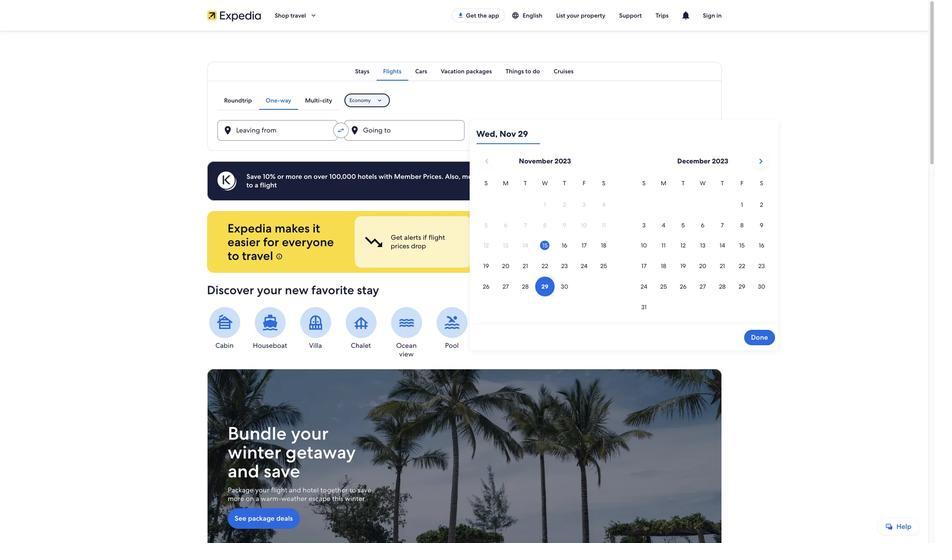 Task type: vqa. For each thing, say whether or not it's contained in the screenshot.


Task type: describe. For each thing, give the bounding box(es) containing it.
miles
[[672, 233, 688, 242]]

waterpark button
[[525, 307, 561, 350]]

1 30 button from the left
[[555, 277, 575, 296]]

22 for 1st 22 button from the left
[[542, 262, 548, 270]]

more inside save 10% or more on over 100,000 hotels with member prices. also, members save up to 30% when you add a hotel to a flight
[[286, 172, 302, 181]]

30 for second the "30" button from left
[[758, 283, 766, 290]]

2 30 button from the left
[[752, 277, 772, 296]]

27 inside "december 2023" element
[[700, 283, 706, 290]]

one-way link
[[259, 91, 298, 110]]

1 vertical spatial and
[[228, 460, 259, 483]]

for
[[263, 234, 279, 250]]

things
[[506, 67, 524, 75]]

1 16 button from the left
[[555, 236, 575, 255]]

100,000
[[329, 172, 356, 181]]

escape
[[308, 494, 330, 503]]

1 15 button from the left
[[535, 236, 555, 255]]

9
[[760, 221, 764, 229]]

on inside bundle your winter getaway and save package your flight and hotel together to save more on a warm-weather escape this winter.
[[246, 494, 254, 503]]

weather
[[281, 494, 307, 503]]

property
[[581, 12, 606, 19]]

hotel inside save 10% or more on over 100,000 hotels with member prices. also, members save up to 30% when you add a hotel to a flight
[[595, 172, 612, 181]]

0 vertical spatial 17 button
[[575, 236, 594, 255]]

november 2023
[[519, 157, 571, 166]]

pool
[[445, 341, 459, 350]]

27 button inside november 2023 element
[[496, 277, 516, 296]]

bundle flight + hotel to save
[[513, 233, 585, 251]]

multi-city
[[305, 97, 332, 104]]

1 28 button from the left
[[516, 277, 535, 296]]

pool button
[[434, 307, 470, 350]]

up
[[509, 172, 518, 181]]

sign in
[[703, 12, 722, 19]]

18 inside november 2023 element
[[601, 242, 607, 249]]

get for get the app
[[466, 12, 476, 19]]

17 for 17 button to the right
[[642, 262, 647, 270]]

travel inside expedia makes it easier for everyone to travel
[[242, 248, 273, 263]]

2 28 button from the left
[[713, 277, 732, 296]]

28 for first 28 button from the right
[[719, 283, 726, 290]]

5
[[682, 221, 685, 229]]

wed, nov 29
[[476, 128, 528, 139]]

member
[[394, 172, 422, 181]]

1 horizontal spatial 29
[[518, 128, 528, 139]]

wed,
[[476, 128, 498, 139]]

to inside expedia makes it easier for everyone to travel
[[228, 248, 239, 263]]

to left 10%
[[247, 181, 253, 190]]

one
[[636, 242, 649, 251]]

31
[[642, 303, 647, 311]]

1 20 from the left
[[502, 262, 510, 270]]

6 button
[[693, 215, 713, 235]]

your for discover
[[257, 282, 282, 298]]

economy
[[350, 97, 371, 104]]

save
[[247, 172, 261, 181]]

key
[[651, 242, 662, 251]]

7 button
[[713, 215, 732, 235]]

hot tub button
[[480, 307, 515, 350]]

villa
[[309, 341, 322, 350]]

29 button
[[732, 277, 752, 296]]

waterpark
[[527, 341, 559, 350]]

2
[[760, 201, 764, 208]]

hot tub
[[486, 341, 509, 350]]

english
[[523, 12, 543, 19]]

save 10% or more on over 100,000 hotels with member prices. also, members save up to 30% when you add a hotel to a flight
[[247, 172, 612, 190]]

flight inside save 10% or more on over 100,000 hotels with member prices. also, members save up to 30% when you add a hotel to a flight
[[260, 181, 277, 190]]

24 for the rightmost 24 button
[[641, 283, 648, 290]]

2 15 button from the left
[[732, 236, 752, 255]]

1 19 button from the left
[[476, 256, 496, 276]]

today element
[[540, 241, 550, 250]]

houseboat button
[[253, 307, 288, 350]]

1
[[741, 201, 743, 208]]

previous month image
[[482, 156, 492, 166]]

2 s from the left
[[602, 179, 606, 187]]

w for november
[[542, 179, 548, 187]]

shop travel button
[[268, 5, 324, 26]]

28 for 1st 28 button
[[522, 283, 529, 290]]

5 button
[[674, 215, 693, 235]]

13
[[700, 242, 706, 249]]

0 horizontal spatial 29
[[503, 129, 511, 138]]

bundle for flight
[[513, 233, 535, 242]]

trailing image
[[310, 12, 317, 19]]

16 inside "december 2023" element
[[759, 242, 765, 249]]

xsmall image
[[276, 253, 283, 260]]

roundtrip link
[[217, 91, 259, 110]]

cars
[[415, 67, 427, 75]]

3 out of 3 element
[[599, 216, 717, 268]]

shop travel
[[275, 12, 306, 19]]

14
[[720, 242, 725, 249]]

way
[[280, 97, 291, 104]]

multi-city link
[[298, 91, 339, 110]]

next month image
[[756, 156, 766, 166]]

0 vertical spatial 24 button
[[575, 256, 594, 276]]

22 for 2nd 22 button
[[739, 262, 746, 270]]

download the app button image
[[457, 12, 464, 19]]

hot
[[486, 341, 497, 350]]

expedia makes it easier for everyone to travel
[[228, 221, 334, 263]]

shop
[[275, 12, 289, 19]]

12 button
[[674, 236, 693, 255]]

easier
[[228, 234, 260, 250]]

application inside bundle your winter getaway and save main content
[[476, 151, 772, 318]]

19 inside "december 2023" element
[[681, 262, 686, 270]]

7
[[721, 221, 724, 229]]

things to do link
[[499, 62, 547, 81]]

the
[[478, 12, 487, 19]]

24 for the topmost 24 button
[[581, 262, 588, 270]]

in
[[717, 12, 722, 19]]

cabin button
[[207, 307, 242, 350]]

13 button
[[693, 236, 713, 255]]

bundle your winter getaway and save package your flight and hotel together to save more on a warm-weather escape this winter.
[[228, 422, 371, 503]]

9 button
[[752, 215, 772, 235]]

do
[[533, 67, 540, 75]]

20 button inside november 2023 element
[[496, 256, 516, 276]]

villa button
[[298, 307, 333, 350]]

view
[[399, 350, 414, 359]]

21 for first 21 button from the right
[[720, 262, 725, 270]]

m for november 2023
[[503, 179, 509, 187]]

prices
[[391, 242, 409, 251]]

2 23 button from the left
[[752, 256, 772, 276]]

everyone
[[282, 234, 334, 250]]

1 horizontal spatial 17 button
[[634, 256, 654, 276]]

expedia logo image
[[207, 9, 261, 21]]

rewards
[[664, 242, 689, 251]]

17 for the topmost 17 button
[[582, 242, 587, 249]]

vacation
[[441, 67, 465, 75]]

done
[[751, 333, 768, 342]]

a inside bundle your winter getaway and save package your flight and hotel together to save more on a warm-weather escape this winter.
[[255, 494, 259, 503]]

december 2023 element
[[634, 178, 772, 318]]

get alerts if flight prices drop
[[391, 233, 445, 251]]

get the app
[[466, 12, 499, 19]]

you
[[563, 172, 574, 181]]

this
[[332, 494, 343, 503]]

discover
[[207, 282, 254, 298]]

november 2023 element
[[476, 178, 614, 297]]

winter.
[[345, 494, 366, 503]]

1 t from the left
[[524, 179, 527, 187]]

members
[[462, 172, 492, 181]]

15 inside today element
[[542, 242, 548, 249]]

26 button inside november 2023 element
[[476, 277, 496, 296]]

2023 for november 2023
[[555, 157, 571, 166]]

tub
[[499, 341, 509, 350]]

to left do
[[526, 67, 531, 75]]

to inside bundle flight + hotel to save
[[579, 233, 585, 242]]



Task type: locate. For each thing, give the bounding box(es) containing it.
1 horizontal spatial 26 button
[[674, 277, 693, 296]]

4 button
[[654, 215, 674, 235]]

to down expedia
[[228, 248, 239, 263]]

earn airline miles and one key rewards
[[636, 233, 702, 251]]

30 inside "december 2023" element
[[758, 283, 766, 290]]

your
[[567, 12, 580, 19], [257, 282, 282, 298], [291, 422, 328, 445], [255, 486, 269, 495]]

15
[[542, 242, 548, 249], [740, 242, 745, 249]]

3 s from the left
[[643, 179, 646, 187]]

1 horizontal spatial more
[[286, 172, 302, 181]]

more inside bundle your winter getaway and save package your flight and hotel together to save more on a warm-weather escape this winter.
[[228, 494, 244, 503]]

tab list containing stays
[[207, 62, 722, 81]]

travel inside dropdown button
[[291, 12, 306, 19]]

travel left trailing image
[[291, 12, 306, 19]]

21 for first 21 button from left
[[523, 262, 528, 270]]

s down the previous month image
[[485, 179, 488, 187]]

on inside save 10% or more on over 100,000 hotels with member prices. also, members save up to 30% when you add a hotel to a flight
[[304, 172, 312, 181]]

list
[[556, 12, 566, 19]]

1 horizontal spatial 19
[[681, 262, 686, 270]]

one-way
[[266, 97, 291, 104]]

more right or
[[286, 172, 302, 181]]

0 horizontal spatial 25 button
[[594, 256, 614, 276]]

27 inside november 2023 element
[[503, 283, 509, 290]]

1 vertical spatial 25
[[660, 283, 667, 290]]

2 23 from the left
[[759, 262, 765, 270]]

to right +
[[579, 233, 585, 242]]

winter
[[228, 441, 281, 464]]

0 horizontal spatial more
[[228, 494, 244, 503]]

16 button right today element
[[555, 236, 575, 255]]

0 horizontal spatial get
[[391, 233, 402, 242]]

1 23 from the left
[[561, 262, 568, 270]]

ocean view
[[396, 341, 417, 359]]

16 button
[[555, 236, 575, 255], [752, 236, 772, 255]]

17 button down one
[[634, 256, 654, 276]]

2 26 button from the left
[[674, 277, 693, 296]]

s up 3 button
[[643, 179, 646, 187]]

nov 29
[[489, 129, 511, 138]]

a left warm-
[[255, 494, 259, 503]]

1 vertical spatial on
[[246, 494, 254, 503]]

1 horizontal spatial 23
[[759, 262, 765, 270]]

roundtrip
[[224, 97, 252, 104]]

0 horizontal spatial 24 button
[[575, 256, 594, 276]]

more up see
[[228, 494, 244, 503]]

2 vertical spatial and
[[289, 486, 301, 495]]

30 button
[[555, 277, 575, 296], [752, 277, 772, 296]]

1 vertical spatial travel
[[242, 248, 273, 263]]

1 horizontal spatial 21 button
[[713, 256, 732, 276]]

17 inside "december 2023" element
[[642, 262, 647, 270]]

0 vertical spatial on
[[304, 172, 312, 181]]

0 horizontal spatial 21 button
[[516, 256, 535, 276]]

0 horizontal spatial 2023
[[555, 157, 571, 166]]

1 horizontal spatial 27 button
[[693, 277, 713, 296]]

bundle your winter getaway and save main content
[[0, 31, 929, 543]]

1 horizontal spatial 15
[[740, 242, 745, 249]]

flight up deals
[[271, 486, 287, 495]]

1 horizontal spatial and
[[289, 486, 301, 495]]

1 horizontal spatial hotel
[[561, 233, 577, 242]]

0 vertical spatial hotel
[[595, 172, 612, 181]]

21 down bundle flight + hotel to save
[[523, 262, 528, 270]]

3 t from the left
[[682, 179, 685, 187]]

0 vertical spatial 24
[[581, 262, 588, 270]]

w inside "december 2023" element
[[700, 179, 706, 187]]

1 out of 3 element
[[355, 216, 472, 268]]

2 21 button from the left
[[713, 256, 732, 276]]

3
[[643, 221, 646, 229]]

2 27 button from the left
[[693, 277, 713, 296]]

1 horizontal spatial 16 button
[[752, 236, 772, 255]]

support link
[[613, 8, 649, 23]]

stay
[[357, 282, 379, 298]]

1 horizontal spatial get
[[466, 12, 476, 19]]

ocean
[[396, 341, 417, 350]]

makes
[[275, 221, 310, 236]]

24 down bundle flight + hotel to save
[[581, 262, 588, 270]]

18 button inside november 2023 element
[[594, 236, 614, 255]]

m
[[503, 179, 509, 187], [661, 179, 667, 187]]

2 16 button from the left
[[752, 236, 772, 255]]

0 vertical spatial tab list
[[207, 62, 722, 81]]

27 left 29 button
[[700, 283, 706, 290]]

w down december 2023
[[700, 179, 706, 187]]

hotel inside bundle your winter getaway and save package your flight and hotel together to save more on a warm-weather escape this winter.
[[303, 486, 319, 495]]

hotel inside bundle flight + hotel to save
[[561, 233, 577, 242]]

1 27 from the left
[[503, 283, 509, 290]]

2 15 from the left
[[740, 242, 745, 249]]

28 inside "december 2023" element
[[719, 283, 726, 290]]

0 horizontal spatial 23
[[561, 262, 568, 270]]

21
[[523, 262, 528, 270], [720, 262, 725, 270]]

1 horizontal spatial 18 button
[[654, 256, 674, 276]]

get left alerts
[[391, 233, 402, 242]]

t left the 30%
[[524, 179, 527, 187]]

flight inside bundle your winter getaway and save package your flight and hotel together to save more on a warm-weather escape this winter.
[[271, 486, 287, 495]]

0 horizontal spatial 25
[[601, 262, 607, 270]]

1 21 button from the left
[[516, 256, 535, 276]]

0 horizontal spatial 23 button
[[555, 256, 575, 276]]

23 button down bundle flight + hotel to save
[[555, 256, 575, 276]]

t down december 2023
[[721, 179, 724, 187]]

1 28 from the left
[[522, 283, 529, 290]]

30%
[[528, 172, 542, 181]]

0 horizontal spatial 17 button
[[575, 236, 594, 255]]

packages
[[466, 67, 492, 75]]

application containing november 2023
[[476, 151, 772, 318]]

16 down 9 button
[[759, 242, 765, 249]]

31 button
[[634, 297, 654, 317]]

getaway
[[285, 441, 356, 464]]

1 22 button from the left
[[535, 256, 555, 276]]

18 inside "december 2023" element
[[661, 262, 666, 270]]

small image
[[512, 12, 519, 19]]

t right when
[[563, 179, 566, 187]]

0 horizontal spatial 30
[[561, 283, 568, 290]]

m left up
[[503, 179, 509, 187]]

24 up 31
[[641, 283, 648, 290]]

a right the add
[[590, 172, 594, 181]]

prices.
[[423, 172, 444, 181]]

stays link
[[348, 62, 376, 81]]

1 vertical spatial 24 button
[[634, 277, 654, 296]]

done button
[[744, 330, 775, 345]]

2 27 from the left
[[700, 283, 706, 290]]

1 26 button from the left
[[476, 277, 496, 296]]

get inside get alerts if flight prices drop
[[391, 233, 402, 242]]

vacation packages
[[441, 67, 492, 75]]

24 button up 31 button
[[634, 277, 654, 296]]

2 20 button from the left
[[693, 256, 713, 276]]

27
[[503, 283, 509, 290], [700, 283, 706, 290]]

0 vertical spatial travel
[[291, 12, 306, 19]]

get the app link
[[452, 9, 505, 22]]

18 left one
[[601, 242, 607, 249]]

trips
[[656, 12, 669, 19]]

m up the 4
[[661, 179, 667, 187]]

2023 for december 2023
[[712, 157, 729, 166]]

1 horizontal spatial 17
[[642, 262, 647, 270]]

to right up
[[519, 172, 526, 181]]

0 horizontal spatial travel
[[242, 248, 273, 263]]

deals
[[276, 514, 293, 523]]

one-
[[266, 97, 280, 104]]

f inside "december 2023" element
[[741, 179, 744, 187]]

hotel right +
[[561, 233, 577, 242]]

save inside save 10% or more on over 100,000 hotels with member prices. also, members save up to 30% when you add a hotel to a flight
[[494, 172, 508, 181]]

0 vertical spatial get
[[466, 12, 476, 19]]

0 vertical spatial 18
[[601, 242, 607, 249]]

22 up 29 button
[[739, 262, 746, 270]]

24 button
[[575, 256, 594, 276], [634, 277, 654, 296]]

f for december 2023
[[741, 179, 744, 187]]

18 button down 11 button
[[654, 256, 674, 276]]

0 horizontal spatial 21
[[523, 262, 528, 270]]

flight inside get alerts if flight prices drop
[[429, 233, 445, 242]]

w right the 30%
[[542, 179, 548, 187]]

11
[[662, 242, 666, 249]]

s
[[485, 179, 488, 187], [602, 179, 606, 187], [643, 179, 646, 187], [760, 179, 763, 187]]

and inside earn airline miles and one key rewards
[[690, 233, 702, 242]]

sign in button
[[696, 5, 729, 26]]

save left up
[[494, 172, 508, 181]]

it
[[313, 221, 320, 236]]

s up 2
[[760, 179, 763, 187]]

and right warm-
[[289, 486, 301, 495]]

warm-
[[261, 494, 281, 503]]

1 horizontal spatial 22 button
[[732, 256, 752, 276]]

21 inside november 2023 element
[[523, 262, 528, 270]]

1 horizontal spatial 26
[[680, 283, 687, 290]]

save
[[494, 172, 508, 181], [513, 242, 527, 251], [264, 460, 300, 483], [358, 486, 371, 495]]

1 2023 from the left
[[555, 157, 571, 166]]

1 horizontal spatial travel
[[291, 12, 306, 19]]

t down december at the top right of page
[[682, 179, 685, 187]]

get for get alerts if flight prices drop
[[391, 233, 402, 242]]

22
[[542, 262, 548, 270], [739, 262, 746, 270]]

1 horizontal spatial 21
[[720, 262, 725, 270]]

23 for second 23 button from the right
[[561, 262, 568, 270]]

1 horizontal spatial 20
[[699, 262, 707, 270]]

0 horizontal spatial 28
[[522, 283, 529, 290]]

1 19 from the left
[[484, 262, 489, 270]]

multi-
[[305, 97, 322, 104]]

0 vertical spatial more
[[286, 172, 302, 181]]

vacation packages link
[[434, 62, 499, 81]]

save left today element
[[513, 242, 527, 251]]

2023 up you
[[555, 157, 571, 166]]

25 for the top 25 button
[[601, 262, 607, 270]]

your for bundle
[[291, 422, 328, 445]]

save right this
[[358, 486, 371, 495]]

save inside bundle flight + hotel to save
[[513, 242, 527, 251]]

24 button down bundle flight + hotel to save
[[575, 256, 594, 276]]

2 19 button from the left
[[674, 256, 693, 276]]

29
[[518, 128, 528, 139], [503, 129, 511, 138], [739, 283, 746, 290]]

1 horizontal spatial 25 button
[[654, 277, 674, 296]]

1 20 button from the left
[[496, 256, 516, 276]]

package
[[248, 514, 274, 523]]

to right this
[[349, 486, 356, 495]]

17 down one
[[642, 262, 647, 270]]

1 vertical spatial hotel
[[561, 233, 577, 242]]

f up the 1 button
[[741, 179, 744, 187]]

2 19 from the left
[[681, 262, 686, 270]]

2023
[[555, 157, 571, 166], [712, 157, 729, 166]]

0 horizontal spatial bundle
[[228, 422, 286, 445]]

1 horizontal spatial bundle
[[513, 233, 535, 242]]

18 button inside "december 2023" element
[[654, 256, 674, 276]]

2 out of 3 element
[[477, 216, 594, 268]]

cabin
[[216, 341, 234, 350]]

if
[[423, 233, 427, 242]]

27 button up hot tub button
[[496, 277, 516, 296]]

application
[[476, 151, 772, 318]]

1 22 from the left
[[542, 262, 548, 270]]

0 horizontal spatial 26
[[483, 283, 490, 290]]

bundle inside bundle flight + hotel to save
[[513, 233, 535, 242]]

1 27 button from the left
[[496, 277, 516, 296]]

f for november 2023
[[583, 179, 586, 187]]

23 for second 23 button from left
[[759, 262, 765, 270]]

1 horizontal spatial 28
[[719, 283, 726, 290]]

0 horizontal spatial 24
[[581, 262, 588, 270]]

1 w from the left
[[542, 179, 548, 187]]

hotel right the add
[[595, 172, 612, 181]]

4 t from the left
[[721, 179, 724, 187]]

f right you
[[583, 179, 586, 187]]

1 vertical spatial 18
[[661, 262, 666, 270]]

a left 10%
[[255, 181, 258, 190]]

0 horizontal spatial 20 button
[[496, 256, 516, 276]]

1 horizontal spatial 30
[[758, 283, 766, 290]]

2 26 from the left
[[680, 283, 687, 290]]

1 horizontal spatial f
[[741, 179, 744, 187]]

23 button up 29 button
[[752, 256, 772, 276]]

0 horizontal spatial 16
[[562, 242, 568, 249]]

1 m from the left
[[503, 179, 509, 187]]

w inside november 2023 element
[[542, 179, 548, 187]]

22 inside november 2023 element
[[542, 262, 548, 270]]

25 inside november 2023 element
[[601, 262, 607, 270]]

24 inside november 2023 element
[[581, 262, 588, 270]]

0 horizontal spatial 18
[[601, 242, 607, 249]]

22 button down today element
[[535, 256, 555, 276]]

your for list
[[567, 12, 580, 19]]

flight inside bundle flight + hotel to save
[[537, 233, 553, 242]]

m for december 2023
[[661, 179, 667, 187]]

1 30 from the left
[[561, 283, 568, 290]]

0 horizontal spatial hotel
[[303, 486, 319, 495]]

21 down 14 at the right of page
[[720, 262, 725, 270]]

1 16 from the left
[[562, 242, 568, 249]]

2 22 from the left
[[739, 262, 746, 270]]

27 button left 29 button
[[693, 277, 713, 296]]

and up package
[[228, 460, 259, 483]]

22 down today element
[[542, 262, 548, 270]]

on
[[304, 172, 312, 181], [246, 494, 254, 503]]

1 s from the left
[[485, 179, 488, 187]]

2 w from the left
[[700, 179, 706, 187]]

0 vertical spatial 17
[[582, 242, 587, 249]]

27 button
[[496, 277, 516, 296], [693, 277, 713, 296]]

1 vertical spatial more
[[228, 494, 244, 503]]

22 button up 29 button
[[732, 256, 752, 276]]

2 28 from the left
[[719, 283, 726, 290]]

8
[[741, 221, 744, 229]]

s right the add
[[602, 179, 606, 187]]

communication center icon image
[[681, 10, 691, 21]]

1 horizontal spatial 20 button
[[693, 256, 713, 276]]

1 vertical spatial get
[[391, 233, 402, 242]]

stays
[[355, 67, 370, 75]]

18
[[601, 242, 607, 249], [661, 262, 666, 270]]

1 horizontal spatial 2023
[[712, 157, 729, 166]]

2 2023 from the left
[[712, 157, 729, 166]]

travel left xsmall image
[[242, 248, 273, 263]]

27 up hot tub button
[[503, 283, 509, 290]]

21 button down the 14 "button"
[[713, 256, 732, 276]]

0 horizontal spatial 30 button
[[555, 277, 575, 296]]

economy button
[[344, 94, 390, 107]]

0 horizontal spatial 16 button
[[555, 236, 575, 255]]

swap origin and destination values image
[[337, 127, 345, 134]]

1 26 from the left
[[483, 283, 490, 290]]

tab list containing roundtrip
[[217, 91, 339, 110]]

19 inside november 2023 element
[[484, 262, 489, 270]]

0 vertical spatial 25
[[601, 262, 607, 270]]

1 horizontal spatial 16
[[759, 242, 765, 249]]

0 horizontal spatial 15
[[542, 242, 548, 249]]

support
[[619, 12, 642, 19]]

6
[[701, 221, 705, 229]]

2 horizontal spatial hotel
[[595, 172, 612, 181]]

30 inside november 2023 element
[[561, 283, 568, 290]]

tab list
[[207, 62, 722, 81], [217, 91, 339, 110]]

10 button
[[634, 236, 654, 255]]

cruises link
[[547, 62, 581, 81]]

22 inside "december 2023" element
[[739, 262, 746, 270]]

travel sale activities deals image
[[207, 369, 722, 543]]

17 button right +
[[575, 236, 594, 255]]

on left warm-
[[246, 494, 254, 503]]

19 button
[[476, 256, 496, 276], [674, 256, 693, 276]]

21 inside "december 2023" element
[[720, 262, 725, 270]]

and down 6
[[690, 233, 702, 242]]

0 horizontal spatial 18 button
[[594, 236, 614, 255]]

2 22 button from the left
[[732, 256, 752, 276]]

1 horizontal spatial 15 button
[[732, 236, 752, 255]]

1 f from the left
[[583, 179, 586, 187]]

save up warm-
[[264, 460, 300, 483]]

december
[[678, 157, 711, 166]]

0 horizontal spatial 27
[[503, 283, 509, 290]]

4 s from the left
[[760, 179, 763, 187]]

bundle inside bundle your winter getaway and save package your flight and hotel together to save more on a warm-weather escape this winter.
[[228, 422, 286, 445]]

2 vertical spatial hotel
[[303, 486, 319, 495]]

get right download the app button image
[[466, 12, 476, 19]]

flight left +
[[537, 233, 553, 242]]

0 horizontal spatial and
[[228, 460, 259, 483]]

2 horizontal spatial 29
[[739, 283, 746, 290]]

list your property
[[556, 12, 606, 19]]

also,
[[445, 172, 461, 181]]

30 for 2nd the "30" button from the right
[[561, 283, 568, 290]]

15 inside "december 2023" element
[[740, 242, 745, 249]]

28 inside november 2023 element
[[522, 283, 529, 290]]

houseboat
[[253, 341, 287, 350]]

15 left +
[[542, 242, 548, 249]]

18 button left one
[[594, 236, 614, 255]]

alerts
[[404, 233, 421, 242]]

flight left or
[[260, 181, 277, 190]]

2 button
[[752, 195, 772, 214]]

2 30 from the left
[[758, 283, 766, 290]]

0 horizontal spatial w
[[542, 179, 548, 187]]

0 vertical spatial 18 button
[[594, 236, 614, 255]]

1 23 button from the left
[[555, 256, 575, 276]]

16 button down 9 button
[[752, 236, 772, 255]]

0 horizontal spatial m
[[503, 179, 509, 187]]

26 inside "december 2023" element
[[680, 283, 687, 290]]

2 t from the left
[[563, 179, 566, 187]]

0 horizontal spatial 27 button
[[496, 277, 516, 296]]

17 inside november 2023 element
[[582, 242, 587, 249]]

15 button left +
[[535, 236, 555, 255]]

0 vertical spatial 25 button
[[594, 256, 614, 276]]

27 button inside "december 2023" element
[[693, 277, 713, 296]]

1 horizontal spatial 24 button
[[634, 277, 654, 296]]

nov 29 button
[[470, 120, 565, 141]]

1 horizontal spatial 18
[[661, 262, 666, 270]]

15 button right 14 at the right of page
[[732, 236, 752, 255]]

trips link
[[649, 8, 676, 23]]

25 inside "december 2023" element
[[660, 283, 667, 290]]

hotel left together
[[303, 486, 319, 495]]

2023 right december at the top right of page
[[712, 157, 729, 166]]

1 horizontal spatial 27
[[700, 283, 706, 290]]

29 inside button
[[739, 283, 746, 290]]

17 button
[[575, 236, 594, 255], [634, 256, 654, 276]]

2 20 from the left
[[699, 262, 707, 270]]

f inside november 2023 element
[[583, 179, 586, 187]]

1 horizontal spatial 24
[[641, 283, 648, 290]]

0 vertical spatial bundle
[[513, 233, 535, 242]]

2 16 from the left
[[759, 242, 765, 249]]

25 for the bottom 25 button
[[660, 283, 667, 290]]

26 inside november 2023 element
[[483, 283, 490, 290]]

english button
[[505, 8, 549, 23]]

30
[[561, 283, 568, 290], [758, 283, 766, 290]]

23 down 9 button
[[759, 262, 765, 270]]

discover your new favorite stay
[[207, 282, 379, 298]]

0 horizontal spatial 17
[[582, 242, 587, 249]]

2 21 from the left
[[720, 262, 725, 270]]

18 down 11
[[661, 262, 666, 270]]

to inside bundle your winter getaway and save package your flight and hotel together to save more on a warm-weather escape this winter.
[[349, 486, 356, 495]]

w for december
[[700, 179, 706, 187]]

expedia
[[228, 221, 272, 236]]

1 vertical spatial tab list
[[217, 91, 339, 110]]

16 right +
[[562, 242, 568, 249]]

1 vertical spatial 17
[[642, 262, 647, 270]]

1 vertical spatial bundle
[[228, 422, 286, 445]]

on left "over" at the left top
[[304, 172, 312, 181]]

1 21 from the left
[[523, 262, 528, 270]]

16 inside november 2023 element
[[562, 242, 568, 249]]

21 button down bundle flight + hotel to save
[[516, 256, 535, 276]]

with
[[379, 172, 393, 181]]

2 m from the left
[[661, 179, 667, 187]]

23 down bundle flight + hotel to save
[[561, 262, 568, 270]]

flight right if
[[429, 233, 445, 242]]

1 horizontal spatial 19 button
[[674, 256, 693, 276]]

2 f from the left
[[741, 179, 744, 187]]

cars link
[[409, 62, 434, 81]]

bundle for your
[[228, 422, 286, 445]]

15 right the 14 "button"
[[740, 242, 745, 249]]

1 vertical spatial 25 button
[[654, 277, 674, 296]]

3 button
[[634, 215, 654, 235]]

1 horizontal spatial on
[[304, 172, 312, 181]]

0 horizontal spatial 28 button
[[516, 277, 535, 296]]

hotel
[[595, 172, 612, 181], [561, 233, 577, 242], [303, 486, 319, 495]]

17 right +
[[582, 242, 587, 249]]

1 15 from the left
[[542, 242, 548, 249]]

24 inside "december 2023" element
[[641, 283, 648, 290]]



